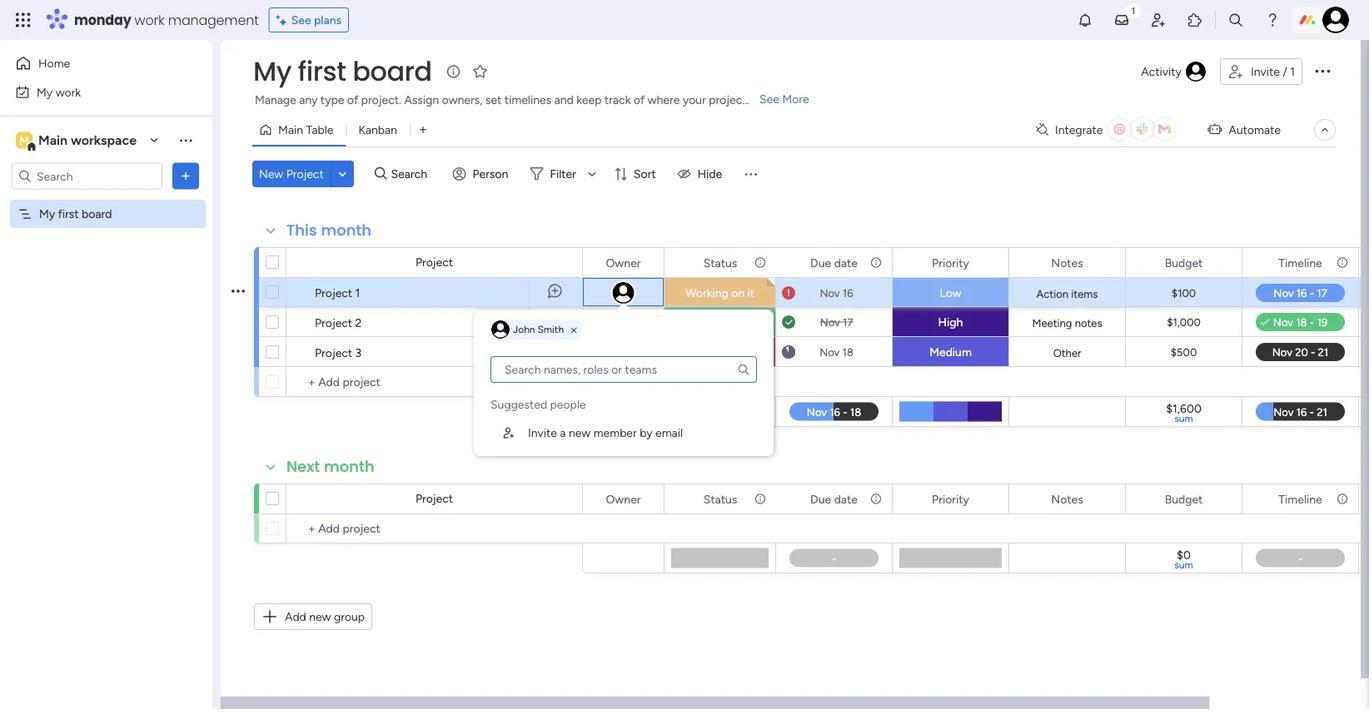 Task type: vqa. For each thing, say whether or not it's contained in the screenshot.
3rd Public board IMAGE
no



Task type: locate. For each thing, give the bounding box(es) containing it.
Notes field
[[1047, 254, 1088, 272], [1047, 490, 1088, 509]]

track
[[605, 93, 631, 107]]

new inside the [object object] "element"
[[569, 426, 591, 440]]

month for next month
[[324, 457, 375, 478]]

$0 sum
[[1175, 548, 1194, 572]]

1 vertical spatial due date field
[[807, 490, 862, 509]]

0 vertical spatial priority field
[[928, 254, 974, 272]]

see inside the 'see plans' button
[[291, 13, 311, 27]]

2 owner from the top
[[606, 492, 641, 507]]

0 vertical spatial owner field
[[602, 254, 645, 272]]

priority
[[932, 256, 970, 270], [932, 492, 970, 507]]

1 vertical spatial date
[[834, 492, 858, 507]]

invite a new member by email
[[528, 426, 683, 440]]

1 horizontal spatial main
[[278, 123, 303, 137]]

0 vertical spatial budget
[[1165, 256, 1203, 270]]

my down search in workspace field
[[39, 207, 55, 221]]

1 vertical spatial notes
[[1052, 492, 1084, 507]]

month inside field
[[324, 457, 375, 478]]

nov for nov 16
[[820, 287, 840, 300]]

invite left / at right top
[[1251, 65, 1280, 79]]

2 budget from the top
[[1165, 492, 1203, 507]]

items
[[1072, 287, 1098, 301]]

1 horizontal spatial of
[[634, 93, 645, 107]]

main
[[278, 123, 303, 137], [38, 132, 68, 148]]

project 3
[[315, 346, 362, 360]]

see left plans
[[291, 13, 311, 27]]

budget
[[1165, 256, 1203, 270], [1165, 492, 1203, 507]]

2 of from the left
[[634, 93, 645, 107]]

2 priority field from the top
[[928, 490, 974, 509]]

2 due date from the top
[[811, 492, 858, 507]]

month right this
[[321, 220, 372, 241]]

1 vertical spatial john smith image
[[492, 321, 510, 339]]

search image
[[737, 363, 751, 377]]

Budget field
[[1161, 254, 1207, 272], [1161, 490, 1207, 509]]

date up 16
[[834, 256, 858, 270]]

kanban
[[359, 123, 397, 137]]

0 vertical spatial budget field
[[1161, 254, 1207, 272]]

automate
[[1229, 123, 1281, 137]]

1 horizontal spatial first
[[298, 53, 346, 90]]

owner
[[606, 256, 641, 270], [606, 492, 641, 507]]

1 vertical spatial nov
[[820, 316, 840, 329]]

new right "a" on the bottom left
[[569, 426, 591, 440]]

Timeline field
[[1275, 254, 1327, 272], [1275, 490, 1327, 509]]

owner up john smith image
[[606, 256, 641, 270]]

john smith
[[513, 324, 564, 336]]

options image
[[177, 168, 194, 185]]

next
[[287, 457, 320, 478]]

my first board
[[253, 53, 432, 90], [39, 207, 112, 221]]

Priority field
[[928, 254, 974, 272], [928, 490, 974, 509]]

invite inside the [object object] "element"
[[528, 426, 557, 440]]

see inside the see more link
[[760, 92, 780, 106]]

0 vertical spatial notes field
[[1047, 254, 1088, 272]]

0 horizontal spatial invite
[[528, 426, 557, 440]]

1 due from the top
[[811, 256, 832, 270]]

my work button
[[10, 79, 179, 105]]

1 horizontal spatial john smith image
[[1323, 7, 1350, 33]]

main right workspace icon
[[38, 132, 68, 148]]

john smith image left "john"
[[492, 321, 510, 339]]

0 horizontal spatial john smith image
[[492, 321, 510, 339]]

1 vertical spatial status field
[[700, 490, 742, 509]]

my first board list box
[[0, 197, 212, 453]]

of right track
[[634, 93, 645, 107]]

nov
[[820, 287, 840, 300], [820, 316, 840, 329], [820, 346, 840, 359]]

tree grid containing suggested people
[[491, 390, 757, 450]]

v2 search image
[[375, 165, 387, 183]]

person
[[473, 167, 508, 181]]

Due date field
[[807, 254, 862, 272], [807, 490, 862, 509]]

1
[[1291, 65, 1295, 79], [355, 286, 360, 300]]

notes
[[1052, 256, 1084, 270], [1052, 492, 1084, 507]]

0 vertical spatial priority
[[932, 256, 970, 270]]

type
[[321, 93, 344, 107]]

0 horizontal spatial new
[[309, 610, 331, 624]]

my first board up type
[[253, 53, 432, 90]]

None search field
[[491, 357, 757, 383]]

list box
[[487, 357, 761, 450]]

budget up $0
[[1165, 492, 1203, 507]]

invite left "a" on the bottom left
[[528, 426, 557, 440]]

dapulse checkmark sign image
[[1261, 313, 1270, 333]]

1 vertical spatial priority field
[[928, 490, 974, 509]]

owner for first the owner field
[[606, 256, 641, 270]]

2 sum from the top
[[1175, 559, 1194, 572]]

keep
[[577, 93, 602, 107]]

1 vertical spatial new
[[309, 610, 331, 624]]

1 vertical spatial 1
[[355, 286, 360, 300]]

1 vertical spatial timeline
[[1279, 492, 1323, 507]]

owner field down the [object object] "element"
[[602, 490, 645, 509]]

manage
[[255, 93, 296, 107]]

status
[[704, 256, 738, 270], [704, 492, 738, 507]]

/
[[1283, 65, 1288, 79]]

1 up 2
[[355, 286, 360, 300]]

filter
[[550, 167, 576, 181]]

board down search in workspace field
[[82, 207, 112, 221]]

priority up low
[[932, 256, 970, 270]]

timeline
[[1279, 256, 1323, 270], [1279, 492, 1323, 507]]

0 vertical spatial status field
[[700, 254, 742, 272]]

see plans button
[[269, 7, 349, 32]]

work right monday
[[135, 10, 165, 29]]

budget field up $0
[[1161, 490, 1207, 509]]

option
[[0, 199, 212, 202]]

working on it
[[686, 286, 755, 300]]

date for second 'due date' field
[[834, 492, 858, 507]]

1 horizontal spatial my first board
[[253, 53, 432, 90]]

1 vertical spatial due date
[[811, 492, 858, 507]]

due
[[811, 256, 832, 270], [811, 492, 832, 507]]

1 due date from the top
[[811, 256, 858, 270]]

1 vertical spatial budget
[[1165, 492, 1203, 507]]

board
[[353, 53, 432, 90], [82, 207, 112, 221]]

0 horizontal spatial 1
[[355, 286, 360, 300]]

1 vertical spatial first
[[58, 207, 79, 221]]

0 horizontal spatial first
[[58, 207, 79, 221]]

1 status from the top
[[704, 256, 738, 270]]

1 vertical spatial priority
[[932, 492, 970, 507]]

medium
[[930, 345, 972, 359]]

+ Add project text field
[[295, 519, 575, 539]]

project 1
[[315, 286, 360, 300]]

see plans
[[291, 13, 342, 27]]

budget up "$100"
[[1165, 256, 1203, 270]]

suggested people
[[491, 398, 586, 412]]

1 vertical spatial owner field
[[602, 490, 645, 509]]

notifications image
[[1077, 12, 1094, 28]]

1 vertical spatial timeline field
[[1275, 490, 1327, 509]]

budget field up "$100"
[[1161, 254, 1207, 272]]

date left column information image
[[834, 492, 858, 507]]

of
[[347, 93, 358, 107], [634, 93, 645, 107]]

where
[[648, 93, 680, 107]]

due date field up nov 16
[[807, 254, 862, 272]]

my up manage
[[253, 53, 291, 90]]

1 inside button
[[1291, 65, 1295, 79]]

priority field right column information image
[[928, 490, 974, 509]]

1 vertical spatial sum
[[1175, 559, 1194, 572]]

1 vertical spatial work
[[56, 85, 81, 99]]

1 due date field from the top
[[807, 254, 862, 272]]

0 horizontal spatial board
[[82, 207, 112, 221]]

priority field up low
[[928, 254, 974, 272]]

due up nov 16
[[811, 256, 832, 270]]

main inside button
[[278, 123, 303, 137]]

john smith image
[[1323, 7, 1350, 33], [492, 321, 510, 339]]

your
[[683, 93, 706, 107]]

work inside my work button
[[56, 85, 81, 99]]

1 vertical spatial notes field
[[1047, 490, 1088, 509]]

2 due date field from the top
[[807, 490, 862, 509]]

see
[[291, 13, 311, 27], [760, 92, 780, 106]]

column information image
[[754, 256, 767, 270], [870, 256, 883, 270], [1336, 256, 1350, 270], [754, 493, 767, 506], [1336, 493, 1350, 506]]

My first board field
[[249, 53, 436, 90]]

1 horizontal spatial see
[[760, 92, 780, 106]]

meeting
[[1033, 317, 1073, 330]]

due date field left column information image
[[807, 490, 862, 509]]

autopilot image
[[1208, 119, 1223, 140]]

work down home
[[56, 85, 81, 99]]

2 notes field from the top
[[1047, 490, 1088, 509]]

1 vertical spatial due
[[811, 492, 832, 507]]

Next month field
[[282, 457, 379, 478]]

0 vertical spatial first
[[298, 53, 346, 90]]

2 due from the top
[[811, 492, 832, 507]]

1 vertical spatial month
[[324, 457, 375, 478]]

1 vertical spatial my first board
[[39, 207, 112, 221]]

1 image
[[1126, 1, 1141, 20]]

my first board inside list box
[[39, 207, 112, 221]]

tree grid inside list box
[[491, 390, 757, 450]]

Status field
[[700, 254, 742, 272], [700, 490, 742, 509]]

0 horizontal spatial see
[[291, 13, 311, 27]]

nov left 17
[[820, 316, 840, 329]]

main left the table
[[278, 123, 303, 137]]

due date for second 'due date' field
[[811, 492, 858, 507]]

0 horizontal spatial work
[[56, 85, 81, 99]]

1 vertical spatial owner
[[606, 492, 641, 507]]

people
[[550, 398, 586, 412]]

email
[[656, 426, 683, 440]]

Owner field
[[602, 254, 645, 272], [602, 490, 645, 509]]

new right add
[[309, 610, 331, 624]]

0 vertical spatial due date field
[[807, 254, 862, 272]]

see left more
[[760, 92, 780, 106]]

timelines
[[505, 93, 552, 107]]

0 vertical spatial invite
[[1251, 65, 1280, 79]]

dialog
[[474, 310, 774, 457]]

board up project.
[[353, 53, 432, 90]]

nov left 16
[[820, 287, 840, 300]]

monday work management
[[74, 10, 259, 29]]

1 vertical spatial status
[[704, 492, 738, 507]]

0 vertical spatial my first board
[[253, 53, 432, 90]]

0 vertical spatial due
[[811, 256, 832, 270]]

new
[[569, 426, 591, 440], [309, 610, 331, 624]]

+ Add project text field
[[295, 372, 575, 392]]

table
[[306, 123, 334, 137]]

nov for nov 17
[[820, 316, 840, 329]]

date for first 'due date' field from the top
[[834, 256, 858, 270]]

2 notes from the top
[[1052, 492, 1084, 507]]

3 nov from the top
[[820, 346, 840, 359]]

first up type
[[298, 53, 346, 90]]

2 vertical spatial nov
[[820, 346, 840, 359]]

my down home
[[37, 85, 53, 99]]

$0
[[1177, 548, 1191, 562]]

0 vertical spatial month
[[321, 220, 372, 241]]

0 horizontal spatial of
[[347, 93, 358, 107]]

0 vertical spatial nov
[[820, 287, 840, 300]]

month right the next
[[324, 457, 375, 478]]

1 vertical spatial budget field
[[1161, 490, 1207, 509]]

Search in workspace field
[[35, 167, 139, 186]]

john smith image up options image
[[1323, 7, 1350, 33]]

2 date from the top
[[834, 492, 858, 507]]

$1,600 sum
[[1166, 402, 1202, 425]]

1 right / at right top
[[1291, 65, 1295, 79]]

Search for content search field
[[491, 357, 757, 383]]

nov left 18
[[820, 346, 840, 359]]

1 nov from the top
[[820, 287, 840, 300]]

invite
[[1251, 65, 1280, 79], [528, 426, 557, 440]]

Search field
[[387, 162, 437, 186]]

workspace selection element
[[16, 130, 139, 152]]

invite inside button
[[1251, 65, 1280, 79]]

main inside workspace selection element
[[38, 132, 68, 148]]

1 horizontal spatial 1
[[1291, 65, 1295, 79]]

1 sum from the top
[[1175, 413, 1194, 425]]

2 timeline from the top
[[1279, 492, 1323, 507]]

month
[[321, 220, 372, 241], [324, 457, 375, 478]]

sort button
[[607, 161, 666, 187]]

work
[[135, 10, 165, 29], [56, 85, 81, 99]]

main for main workspace
[[38, 132, 68, 148]]

1 horizontal spatial work
[[135, 10, 165, 29]]

0 vertical spatial work
[[135, 10, 165, 29]]

angle down image
[[339, 168, 347, 180]]

2 status field from the top
[[700, 490, 742, 509]]

project inside button
[[286, 167, 324, 181]]

due left column information image
[[811, 492, 832, 507]]

hide button
[[671, 161, 733, 187]]

any
[[299, 93, 318, 107]]

0 horizontal spatial my first board
[[39, 207, 112, 221]]

my first board down search in workspace field
[[39, 207, 112, 221]]

1 vertical spatial invite
[[528, 426, 557, 440]]

see for see plans
[[291, 13, 311, 27]]

suggested people row
[[491, 390, 586, 413]]

first down search in workspace field
[[58, 207, 79, 221]]

v2 overdue deadline image
[[782, 285, 796, 301]]

of right type
[[347, 93, 358, 107]]

add view image
[[420, 124, 427, 136]]

0 vertical spatial owner
[[606, 256, 641, 270]]

workspace image
[[16, 131, 32, 150]]

0 vertical spatial sum
[[1175, 413, 1194, 425]]

1 horizontal spatial board
[[353, 53, 432, 90]]

1 vertical spatial board
[[82, 207, 112, 221]]

monday
[[74, 10, 131, 29]]

1 horizontal spatial invite
[[1251, 65, 1280, 79]]

project
[[286, 167, 324, 181], [416, 255, 453, 270], [315, 286, 353, 300], [315, 316, 353, 330], [315, 346, 353, 360], [416, 492, 453, 506]]

1 date from the top
[[834, 256, 858, 270]]

1 owner from the top
[[606, 256, 641, 270]]

$1,000
[[1167, 316, 1201, 329]]

due date for first 'due date' field from the top
[[811, 256, 858, 270]]

1 vertical spatial see
[[760, 92, 780, 106]]

owner down the [object object] "element"
[[606, 492, 641, 507]]

sum for $1,600
[[1175, 413, 1194, 425]]

priority right column information image
[[932, 492, 970, 507]]

2 nov from the top
[[820, 316, 840, 329]]

0 vertical spatial notes
[[1052, 256, 1084, 270]]

first
[[298, 53, 346, 90], [58, 207, 79, 221]]

1 notes from the top
[[1052, 256, 1084, 270]]

sum inside $1,600 sum
[[1175, 413, 1194, 425]]

due date left column information image
[[811, 492, 858, 507]]

1 horizontal spatial new
[[569, 426, 591, 440]]

1 notes field from the top
[[1047, 254, 1088, 272]]

0 vertical spatial date
[[834, 256, 858, 270]]

workspace options image
[[177, 132, 194, 149]]

1 budget field from the top
[[1161, 254, 1207, 272]]

0 vertical spatial timeline field
[[1275, 254, 1327, 272]]

0 vertical spatial timeline
[[1279, 256, 1323, 270]]

invite / 1
[[1251, 65, 1295, 79]]

0 vertical spatial due date
[[811, 256, 858, 270]]

2 timeline field from the top
[[1275, 490, 1327, 509]]

month inside field
[[321, 220, 372, 241]]

due date up nov 16
[[811, 256, 858, 270]]

high
[[939, 315, 963, 329]]

0 vertical spatial status
[[704, 256, 738, 270]]

0 vertical spatial new
[[569, 426, 591, 440]]

integrate
[[1055, 123, 1103, 137]]

0 vertical spatial board
[[353, 53, 432, 90]]

owner field up john smith image
[[602, 254, 645, 272]]

0 vertical spatial 1
[[1291, 65, 1295, 79]]

0 vertical spatial see
[[291, 13, 311, 27]]

0 horizontal spatial main
[[38, 132, 68, 148]]

This month field
[[282, 220, 376, 242]]

new
[[259, 167, 283, 181]]

tree grid
[[491, 390, 757, 450]]



Task type: describe. For each thing, give the bounding box(es) containing it.
1 priority field from the top
[[928, 254, 974, 272]]

notes
[[1075, 317, 1103, 330]]

manage any type of project. assign owners, set timelines and keep track of where your project stands.
[[255, 93, 787, 107]]

show board description image
[[444, 63, 464, 80]]

kanban button
[[346, 117, 410, 143]]

3
[[355, 346, 362, 360]]

$1,600
[[1166, 402, 1202, 416]]

1 status field from the top
[[700, 254, 742, 272]]

column information image
[[870, 493, 883, 506]]

nov for nov 18
[[820, 346, 840, 359]]

add
[[285, 610, 306, 624]]

other
[[1054, 347, 1082, 360]]

owner for second the owner field from the top of the page
[[606, 492, 641, 507]]

nov 16
[[820, 287, 854, 300]]

project 2
[[315, 316, 362, 330]]

stands.
[[750, 93, 787, 107]]

add to favorites image
[[472, 63, 489, 80]]

2 budget field from the top
[[1161, 490, 1207, 509]]

next month
[[287, 457, 375, 478]]

select product image
[[15, 12, 32, 28]]

main table button
[[252, 117, 346, 143]]

inbox image
[[1114, 12, 1131, 28]]

meeting notes
[[1033, 317, 1103, 330]]

see more link
[[758, 91, 811, 107]]

it
[[748, 286, 755, 300]]

see for see more
[[760, 92, 780, 106]]

invite for invite / 1
[[1251, 65, 1280, 79]]

dapulse x slim image
[[571, 326, 577, 336]]

dialog containing suggested people
[[474, 310, 774, 457]]

collapse board header image
[[1319, 123, 1332, 137]]

hide
[[698, 167, 723, 181]]

help image
[[1265, 12, 1281, 28]]

18
[[843, 346, 854, 359]]

see more
[[760, 92, 810, 106]]

smith
[[538, 324, 564, 336]]

by
[[640, 426, 653, 440]]

member
[[594, 426, 637, 440]]

filter button
[[523, 161, 602, 187]]

1 timeline field from the top
[[1275, 254, 1327, 272]]

board inside my first board list box
[[82, 207, 112, 221]]

john smith image
[[611, 281, 636, 306]]

main table
[[278, 123, 334, 137]]

a
[[560, 426, 566, 440]]

1 budget from the top
[[1165, 256, 1203, 270]]

home button
[[10, 50, 179, 77]]

add new group
[[285, 610, 365, 624]]

$100
[[1172, 287, 1196, 300]]

workspace
[[71, 132, 137, 148]]

this
[[287, 220, 317, 241]]

project
[[709, 93, 747, 107]]

$500
[[1171, 346, 1197, 359]]

options image
[[1313, 61, 1333, 81]]

add new group button
[[254, 604, 372, 631]]

nov 18
[[820, 346, 854, 359]]

due for first 'due date' field from the top
[[811, 256, 832, 270]]

invite for invite a new member by email
[[528, 426, 557, 440]]

action items
[[1037, 287, 1098, 301]]

set
[[486, 93, 502, 107]]

sum for $0
[[1175, 559, 1194, 572]]

menu image
[[743, 166, 759, 182]]

2
[[355, 316, 362, 330]]

person button
[[446, 161, 518, 187]]

month for this month
[[321, 220, 372, 241]]

1 owner field from the top
[[602, 254, 645, 272]]

activity button
[[1135, 58, 1214, 85]]

16
[[843, 287, 854, 300]]

owners,
[[442, 93, 483, 107]]

[object object] element
[[491, 417, 757, 450]]

arrow down image
[[582, 164, 602, 184]]

2 priority from the top
[[932, 492, 970, 507]]

due for second 'due date' field
[[811, 492, 832, 507]]

17
[[843, 316, 853, 329]]

work for monday
[[135, 10, 165, 29]]

action
[[1037, 287, 1069, 301]]

my inside button
[[37, 85, 53, 99]]

my inside list box
[[39, 207, 55, 221]]

suggested
[[491, 398, 547, 412]]

invite / 1 button
[[1220, 58, 1303, 85]]

assign
[[404, 93, 439, 107]]

v2 done deadline image
[[782, 314, 796, 330]]

activity
[[1142, 65, 1182, 79]]

more
[[783, 92, 810, 106]]

and
[[555, 93, 574, 107]]

on
[[732, 286, 745, 300]]

1 priority from the top
[[932, 256, 970, 270]]

management
[[168, 10, 259, 29]]

1 timeline from the top
[[1279, 256, 1323, 270]]

low
[[940, 286, 962, 300]]

1 of from the left
[[347, 93, 358, 107]]

working
[[686, 286, 729, 300]]

nov 17
[[820, 316, 853, 329]]

new inside button
[[309, 610, 331, 624]]

group
[[334, 610, 365, 624]]

new project
[[259, 167, 324, 181]]

m
[[19, 133, 29, 147]]

first inside my first board list box
[[58, 207, 79, 221]]

plans
[[314, 13, 342, 27]]

new project button
[[252, 161, 331, 187]]

main for main table
[[278, 123, 303, 137]]

apps image
[[1187, 12, 1204, 28]]

my work
[[37, 85, 81, 99]]

this month
[[287, 220, 372, 241]]

john
[[513, 324, 535, 336]]

2 status from the top
[[704, 492, 738, 507]]

2 owner field from the top
[[602, 490, 645, 509]]

list box containing suggested people
[[487, 357, 761, 450]]

main workspace
[[38, 132, 137, 148]]

project.
[[361, 93, 402, 107]]

0 vertical spatial john smith image
[[1323, 7, 1350, 33]]

dapulse integrations image
[[1036, 124, 1049, 136]]

search everything image
[[1228, 12, 1245, 28]]

home
[[38, 56, 70, 70]]

work for my
[[56, 85, 81, 99]]

invite members image
[[1151, 12, 1167, 28]]

sort
[[634, 167, 656, 181]]



